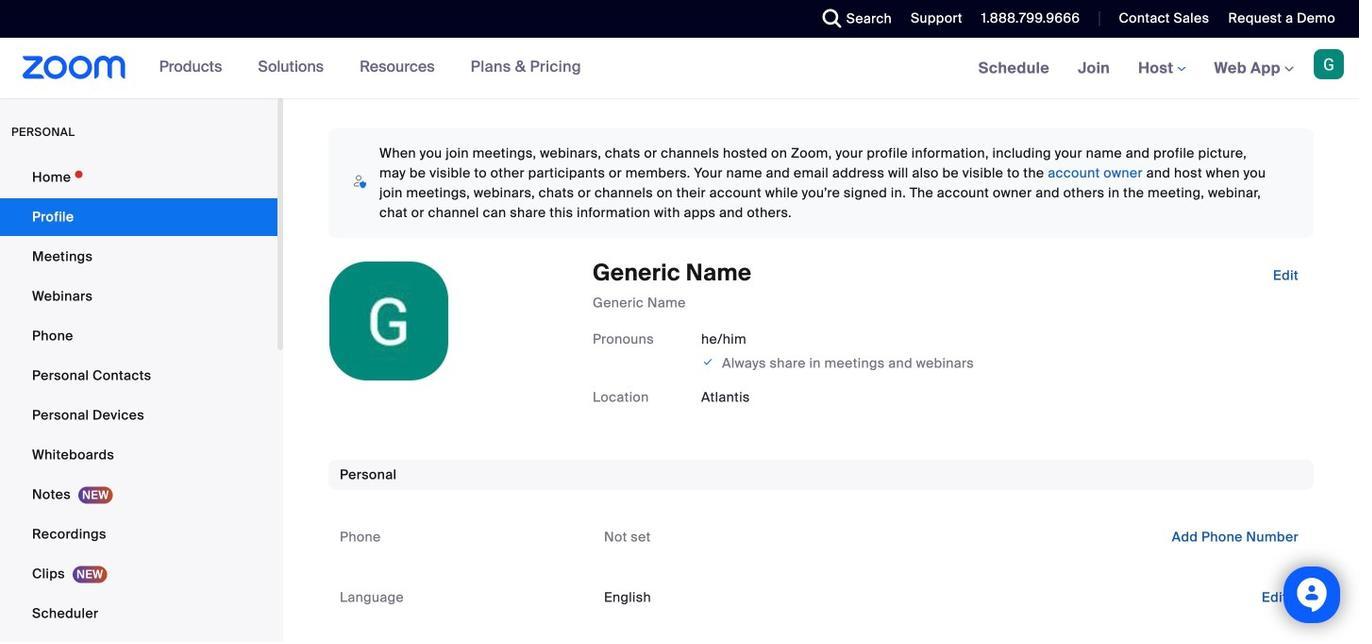 Task type: describe. For each thing, give the bounding box(es) containing it.
profile picture image
[[1314, 49, 1345, 79]]

personal menu menu
[[0, 159, 278, 642]]

zoom logo image
[[23, 56, 126, 79]]

edit user photo image
[[374, 313, 404, 330]]

product information navigation
[[145, 38, 596, 98]]

user photo image
[[330, 262, 448, 381]]



Task type: vqa. For each thing, say whether or not it's contained in the screenshot.
text field
no



Task type: locate. For each thing, give the bounding box(es) containing it.
checked image
[[702, 353, 715, 371]]

banner
[[0, 38, 1360, 100]]

meetings navigation
[[965, 38, 1360, 100]]



